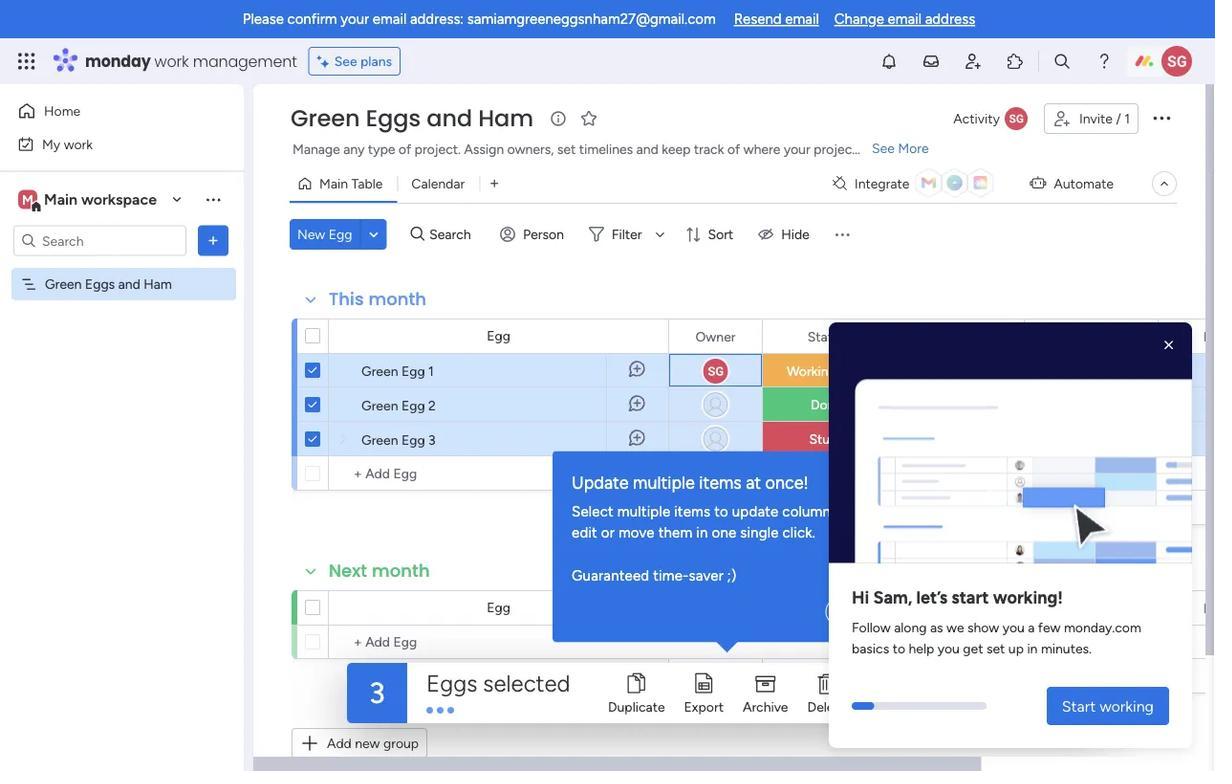 Task type: describe. For each thing, give the bounding box(es) containing it.
management
[[193, 50, 297, 72]]

multiple for select
[[618, 503, 671, 520]]

Search in workspace field
[[40, 230, 160, 252]]

egg for green egg 1
[[402, 363, 425, 379]]

green inside list box
[[45, 276, 82, 292]]

change email address
[[835, 11, 976, 28]]

we
[[947, 619, 965, 635]]

help
[[909, 640, 935, 656]]

add new group
[[327, 735, 419, 751]]

it inside got it link
[[867, 603, 875, 620]]

2 vertical spatial to
[[970, 699, 983, 715]]

green eggs and ham list box
[[0, 264, 244, 559]]

ham inside the green eggs and ham list box
[[144, 276, 172, 292]]

please
[[243, 11, 284, 28]]

person
[[523, 226, 564, 243]]

nov 18
[[941, 431, 980, 447]]

up
[[1009, 640, 1024, 656]]

once!
[[766, 473, 809, 493]]

got
[[838, 603, 863, 620]]

1 nov from the top
[[942, 364, 965, 379]]

workspace
[[81, 190, 157, 209]]

18
[[968, 431, 980, 447]]

calendar
[[412, 176, 465, 192]]

month for next month
[[372, 559, 430, 583]]

workspace image
[[18, 189, 37, 210]]

start
[[1063, 697, 1097, 715]]

eggs inside list box
[[85, 276, 115, 292]]

1 email from the left
[[373, 11, 407, 28]]

main for main workspace
[[44, 190, 78, 209]]

address
[[926, 11, 976, 28]]

single
[[741, 524, 779, 541]]

set inside the follow along as we show you a few monday.com basics to help you get set up in minutes.
[[987, 640, 1006, 656]]

stuck
[[810, 431, 844, 447]]

1 horizontal spatial you
[[1003, 619, 1025, 635]]

1 of from the left
[[399, 141, 412, 157]]

hi
[[852, 587, 870, 607]]

date for 1st due date field from the bottom of the page
[[958, 600, 985, 616]]

along
[[895, 619, 927, 635]]

home button
[[11, 96, 206, 126]]

hi sam, let's start working!
[[852, 587, 1064, 607]]

add to favorites image
[[580, 109, 599, 128]]

v2 search image
[[411, 224, 425, 245]]

1 for green egg 1
[[429, 363, 434, 379]]

select product image
[[17, 52, 36, 71]]

automate
[[1055, 176, 1114, 192]]

1 + add egg text field from the top
[[339, 462, 660, 485]]

items for once!
[[700, 473, 742, 493]]

main workspace
[[44, 190, 157, 209]]

update multiple items at once!
[[572, 473, 809, 493]]

green down green egg 1
[[362, 397, 398, 413]]

filter button
[[582, 219, 672, 250]]

guaranteed
[[572, 567, 650, 585]]

working!
[[994, 587, 1064, 607]]

sort
[[708, 226, 734, 243]]

change email address link
[[835, 11, 976, 28]]

1 column information image from the top
[[866, 329, 881, 344]]

email for change email address
[[888, 11, 922, 28]]

next
[[329, 559, 368, 583]]

working
[[1100, 697, 1155, 715]]

at
[[746, 473, 762, 493]]

notifications image
[[880, 52, 899, 71]]

in inside the follow along as we show you a few monday.com basics to help you get set up in minutes.
[[1028, 640, 1038, 656]]

saver
[[689, 567, 724, 585]]

v2 overdue deadline image
[[898, 362, 914, 380]]

1 vertical spatial your
[[784, 141, 811, 157]]

1 due date from the top
[[931, 328, 985, 344]]

0 vertical spatial eggs
[[366, 102, 421, 134]]

update
[[733, 503, 779, 520]]

2 status field from the top
[[803, 597, 852, 618]]

action items
[[1057, 364, 1127, 380]]

egg for green egg 3
[[402, 431, 425, 448]]

got it
[[838, 603, 875, 620]]

project.
[[415, 141, 461, 157]]

basics
[[852, 640, 890, 656]]

filter
[[612, 226, 642, 243]]

1 status field from the top
[[803, 326, 852, 347]]

archive
[[743, 699, 789, 715]]

resend email link
[[734, 11, 820, 28]]

time-
[[654, 567, 689, 585]]

confirm
[[288, 11, 337, 28]]

action
[[1057, 364, 1094, 380]]

Search field
[[425, 221, 482, 248]]

status for 1st status "field"
[[808, 328, 847, 344]]

1 for invite / 1
[[1125, 110, 1131, 127]]

2 of from the left
[[728, 141, 741, 157]]

1 horizontal spatial and
[[427, 102, 473, 134]]

date for 1st due date field from the top of the page
[[958, 328, 985, 344]]

value,
[[835, 503, 873, 520]]

email for resend email
[[786, 11, 820, 28]]

monday work management
[[85, 50, 297, 72]]

due for 1st due date field from the top of the page
[[931, 328, 955, 344]]

0 horizontal spatial 3
[[370, 676, 385, 710]]

and inside list box
[[118, 276, 140, 292]]

this
[[329, 287, 364, 311]]

get
[[964, 640, 984, 656]]

done
[[811, 397, 843, 413]]

one
[[712, 524, 737, 541]]

arrow down image
[[649, 223, 672, 246]]

inbox image
[[922, 52, 941, 71]]

see for see more
[[872, 140, 895, 156]]

invite / 1
[[1080, 110, 1131, 127]]

notes
[[1074, 328, 1110, 344]]

v2 done deadline image
[[898, 396, 914, 414]]

update
[[572, 473, 629, 493]]

0 vertical spatial your
[[341, 11, 369, 28]]

duplicate
[[608, 699, 665, 715]]

;)
[[728, 567, 737, 585]]

them
[[659, 524, 693, 541]]

track
[[694, 141, 725, 157]]

sort button
[[678, 219, 745, 250]]

timelines
[[580, 141, 633, 157]]

group
[[384, 735, 419, 751]]

workspace options image
[[204, 190, 223, 209]]

collapse board header image
[[1158, 176, 1173, 191]]

activity button
[[946, 103, 1037, 134]]

invite / 1 button
[[1045, 103, 1139, 134]]

$1
[[1206, 496, 1216, 512]]

this month
[[329, 287, 427, 311]]

follow
[[852, 619, 891, 635]]

new egg button
[[290, 219, 360, 250]]

working
[[787, 363, 837, 379]]

Next month field
[[324, 559, 435, 584]]

main table button
[[290, 168, 397, 199]]

select
[[572, 503, 614, 520]]

main table
[[320, 176, 383, 192]]

Green Eggs and Ham field
[[286, 102, 539, 134]]

angle down image
[[369, 227, 379, 242]]

search everything image
[[1053, 52, 1072, 71]]

working on it
[[787, 363, 867, 379]]

invite
[[1080, 110, 1113, 127]]

in inside select multiple items to update column value, edit or move them in one single click.
[[697, 524, 708, 541]]

home
[[44, 103, 81, 119]]



Task type: vqa. For each thing, say whether or not it's contained in the screenshot.
EMAIL MARKETING
no



Task type: locate. For each thing, give the bounding box(es) containing it.
0 horizontal spatial work
[[64, 136, 93, 152]]

new egg
[[298, 226, 352, 243]]

green up manage
[[291, 102, 360, 134]]

egg for green egg 2
[[402, 397, 425, 413]]

1 horizontal spatial email
[[786, 11, 820, 28]]

1 vertical spatial nov
[[942, 397, 965, 412]]

1 vertical spatial + add egg text field
[[339, 630, 660, 653]]

0 vertical spatial and
[[427, 102, 473, 134]]

hide
[[782, 226, 810, 243]]

and down search in workspace field
[[118, 276, 140, 292]]

change
[[835, 11, 885, 28]]

1 vertical spatial eggs
[[85, 276, 115, 292]]

0 vertical spatial ham
[[479, 102, 534, 134]]

3 down 2
[[429, 431, 436, 448]]

0 vertical spatial work
[[155, 50, 189, 72]]

work for my
[[64, 136, 93, 152]]

2 column information image from the top
[[866, 600, 881, 616]]

0 vertical spatial it
[[859, 363, 867, 379]]

work
[[155, 50, 189, 72], [64, 136, 93, 152]]

1 vertical spatial and
[[637, 141, 659, 157]]

This month field
[[324, 287, 432, 312]]

show board description image
[[547, 109, 570, 128]]

eggs down search in workspace field
[[85, 276, 115, 292]]

2 horizontal spatial and
[[637, 141, 659, 157]]

monday
[[85, 50, 151, 72]]

on
[[840, 363, 855, 379]]

2 horizontal spatial eggs
[[427, 670, 478, 697]]

delete
[[808, 699, 847, 715]]

green egg 3
[[362, 431, 436, 448]]

0 vertical spatial month
[[369, 287, 427, 311]]

1 vertical spatial column information image
[[999, 600, 1014, 616]]

your up see plans button
[[341, 11, 369, 28]]

email up notifications icon
[[888, 11, 922, 28]]

2 + add egg text field from the top
[[339, 630, 660, 653]]

progress bar
[[852, 702, 875, 710]]

1 status from the top
[[808, 328, 847, 344]]

sam green image
[[1162, 46, 1193, 77]]

start
[[952, 587, 990, 607]]

1 horizontal spatial eggs
[[366, 102, 421, 134]]

status field left hi
[[803, 597, 852, 618]]

nov left 16
[[942, 364, 965, 379]]

your right where
[[784, 141, 811, 157]]

0 horizontal spatial of
[[399, 141, 412, 157]]

add
[[327, 735, 352, 751]]

see left more
[[872, 140, 895, 156]]

due for 1st due date field from the bottom of the page
[[931, 600, 955, 616]]

0 vertical spatial nov
[[942, 364, 965, 379]]

1 vertical spatial options image
[[204, 231, 223, 250]]

status for first status "field" from the bottom of the page
[[808, 600, 847, 616]]

green up green egg 2
[[362, 363, 398, 379]]

calendar button
[[397, 168, 480, 199]]

activity
[[954, 110, 1001, 127]]

options image right /
[[1151, 106, 1174, 129]]

0 vertical spatial + add egg text field
[[339, 462, 660, 485]]

due date field up nov 16
[[926, 326, 990, 347]]

and left keep
[[637, 141, 659, 157]]

project
[[814, 141, 858, 157]]

1 vertical spatial due date field
[[926, 597, 990, 618]]

0 vertical spatial status field
[[803, 326, 852, 347]]

date up 16
[[958, 328, 985, 344]]

hide button
[[751, 219, 822, 250]]

items up them on the right bottom of page
[[675, 503, 711, 520]]

integrate
[[855, 176, 910, 192]]

0 horizontal spatial you
[[938, 640, 960, 656]]

column
[[783, 503, 831, 520]]

1 vertical spatial ham
[[144, 276, 172, 292]]

1 date from the top
[[958, 328, 985, 344]]

2 status from the top
[[808, 600, 847, 616]]

1 vertical spatial to
[[893, 640, 906, 656]]

1 vertical spatial work
[[64, 136, 93, 152]]

green eggs and ham up project. on the left top of the page
[[291, 102, 534, 134]]

status left hi
[[808, 600, 847, 616]]

nov for green egg 2
[[942, 397, 965, 412]]

lottie animation image
[[829, 330, 1193, 570]]

1 horizontal spatial set
[[987, 640, 1006, 656]]

1 vertical spatial items
[[700, 473, 742, 493]]

1 up 2
[[429, 363, 434, 379]]

my work
[[42, 136, 93, 152]]

work right my
[[64, 136, 93, 152]]

0 vertical spatial 1
[[1125, 110, 1131, 127]]

multiple inside select multiple items to update column value, edit or move them in one single click.
[[618, 503, 671, 520]]

to inside the follow along as we show you a few monday.com basics to help you get set up in minutes.
[[893, 640, 906, 656]]

manage any type of project. assign owners, set timelines and keep track of where your project stands.
[[293, 141, 903, 157]]

to up one
[[715, 503, 729, 520]]

2 email from the left
[[786, 11, 820, 28]]

any
[[344, 141, 365, 157]]

1 horizontal spatial green eggs and ham
[[291, 102, 534, 134]]

date up "show"
[[958, 600, 985, 616]]

green egg 2
[[362, 397, 436, 413]]

0 horizontal spatial green eggs and ham
[[45, 276, 172, 292]]

start working button
[[1047, 687, 1170, 725]]

2 vertical spatial and
[[118, 276, 140, 292]]

apps image
[[1006, 52, 1026, 71]]

items right action
[[1097, 364, 1127, 380]]

1 horizontal spatial ham
[[479, 102, 534, 134]]

nov left 18
[[941, 431, 965, 447]]

0 vertical spatial due
[[931, 328, 955, 344]]

see inside button
[[335, 53, 357, 69]]

egg
[[329, 226, 352, 243], [487, 328, 511, 344], [402, 363, 425, 379], [402, 397, 425, 413], [402, 431, 425, 448], [487, 599, 511, 616]]

3 up add new group
[[370, 676, 385, 710]]

0 horizontal spatial eggs
[[85, 276, 115, 292]]

move
[[934, 699, 967, 715]]

edit
[[572, 524, 598, 541]]

due up 'as'
[[931, 600, 955, 616]]

1 vertical spatial you
[[938, 640, 960, 656]]

0 vertical spatial you
[[1003, 619, 1025, 635]]

owners,
[[508, 141, 554, 157]]

due date
[[931, 328, 985, 344], [931, 600, 985, 616]]

to inside select multiple items to update column value, edit or move them in one single click.
[[715, 503, 729, 520]]

None field
[[1199, 326, 1216, 347], [1199, 597, 1216, 618], [1199, 326, 1216, 347], [1199, 597, 1216, 618]]

1 vertical spatial set
[[987, 640, 1006, 656]]

2 nov from the top
[[942, 397, 965, 412]]

green down search in workspace field
[[45, 276, 82, 292]]

and up project. on the left top of the page
[[427, 102, 473, 134]]

items left at
[[700, 473, 742, 493]]

of
[[399, 141, 412, 157], [728, 141, 741, 157]]

table
[[352, 176, 383, 192]]

due date up nov 16
[[931, 328, 985, 344]]

0 horizontal spatial your
[[341, 11, 369, 28]]

option
[[0, 267, 244, 271]]

nov for green egg 3
[[941, 431, 965, 447]]

help image
[[1095, 52, 1114, 71]]

2 vertical spatial eggs
[[427, 670, 478, 697]]

eggs up type on the top left of the page
[[366, 102, 421, 134]]

1 due from the top
[[931, 328, 955, 344]]

2 due date field from the top
[[926, 597, 990, 618]]

due
[[931, 328, 955, 344], [931, 600, 955, 616]]

Due date field
[[926, 326, 990, 347], [926, 597, 990, 618]]

0 vertical spatial column information image
[[999, 329, 1014, 344]]

1 vertical spatial date
[[958, 600, 985, 616]]

1 column information image from the top
[[999, 329, 1014, 344]]

2 due date from the top
[[931, 600, 985, 616]]

0 vertical spatial multiple
[[633, 473, 695, 493]]

0 horizontal spatial to
[[715, 503, 729, 520]]

work right monday on the left top of page
[[155, 50, 189, 72]]

new
[[298, 226, 326, 243]]

where
[[744, 141, 781, 157]]

please confirm your email address: samiamgreeneggsnham27@gmail.com
[[243, 11, 716, 28]]

1 vertical spatial due date
[[931, 600, 985, 616]]

see for see plans
[[335, 53, 357, 69]]

you
[[1003, 619, 1025, 635], [938, 640, 960, 656]]

1 horizontal spatial 3
[[429, 431, 436, 448]]

set left up
[[987, 640, 1006, 656]]

options image
[[1151, 106, 1174, 129], [204, 231, 223, 250]]

1 horizontal spatial your
[[784, 141, 811, 157]]

0 vertical spatial items
[[1097, 364, 1127, 380]]

1 due date field from the top
[[926, 326, 990, 347]]

1 right /
[[1125, 110, 1131, 127]]

to
[[715, 503, 729, 520], [893, 640, 906, 656], [970, 699, 983, 715]]

keep
[[662, 141, 691, 157]]

Owner field
[[691, 326, 741, 347]]

follow along as we show you a few monday.com basics to help you get set up in minutes.
[[852, 619, 1142, 656]]

you down we
[[938, 640, 960, 656]]

my
[[42, 136, 60, 152]]

select multiple items to update column value, edit or move them in one single click.
[[572, 503, 873, 541]]

1 horizontal spatial see
[[872, 140, 895, 156]]

due up nov 16
[[931, 328, 955, 344]]

let's
[[917, 587, 948, 607]]

items inside select multiple items to update column value, edit or move them in one single click.
[[675, 503, 711, 520]]

1 vertical spatial status field
[[803, 597, 852, 618]]

see more link
[[871, 139, 931, 158]]

1 vertical spatial it
[[867, 603, 875, 620]]

1 vertical spatial multiple
[[618, 503, 671, 520]]

status field up working on it
[[803, 326, 852, 347]]

work for monday
[[155, 50, 189, 72]]

ham
[[479, 102, 534, 134], [144, 276, 172, 292]]

0 horizontal spatial in
[[697, 524, 708, 541]]

email up plans
[[373, 11, 407, 28]]

work inside button
[[64, 136, 93, 152]]

multiple up move
[[618, 503, 671, 520]]

items for update
[[675, 503, 711, 520]]

1 vertical spatial in
[[1028, 640, 1038, 656]]

in left one
[[697, 524, 708, 541]]

to right the move
[[970, 699, 983, 715]]

0 horizontal spatial options image
[[204, 231, 223, 250]]

to left the help
[[893, 640, 906, 656]]

main
[[320, 176, 348, 192], [44, 190, 78, 209]]

you left a on the right
[[1003, 619, 1025, 635]]

3 email from the left
[[888, 11, 922, 28]]

export
[[685, 699, 724, 715]]

1 vertical spatial due
[[931, 600, 955, 616]]

due date up we
[[931, 600, 985, 616]]

main inside button
[[320, 176, 348, 192]]

0 horizontal spatial email
[[373, 11, 407, 28]]

green eggs and ham down search in workspace field
[[45, 276, 172, 292]]

0 vertical spatial options image
[[1151, 106, 1174, 129]]

0 vertical spatial in
[[697, 524, 708, 541]]

2 due from the top
[[931, 600, 955, 616]]

nov 17
[[942, 397, 980, 412]]

1 vertical spatial 3
[[370, 676, 385, 710]]

it
[[859, 363, 867, 379], [867, 603, 875, 620]]

of right track
[[728, 141, 741, 157]]

2
[[429, 397, 436, 413]]

egg for new egg
[[329, 226, 352, 243]]

status up working on it
[[808, 328, 847, 344]]

ham up assign
[[479, 102, 534, 134]]

workspace selection element
[[18, 188, 160, 213]]

guaranteed time-saver ;)
[[572, 567, 737, 585]]

1 vertical spatial green eggs and ham
[[45, 276, 172, 292]]

month for this month
[[369, 287, 427, 311]]

0 horizontal spatial ham
[[144, 276, 172, 292]]

see plans button
[[309, 47, 401, 76]]

set down show board description image
[[558, 141, 576, 157]]

column information image up working on it
[[866, 329, 881, 344]]

egg inside button
[[329, 226, 352, 243]]

invite members image
[[964, 52, 983, 71]]

2 date from the top
[[958, 600, 985, 616]]

1 horizontal spatial of
[[728, 141, 741, 157]]

add view image
[[491, 177, 499, 191]]

1 horizontal spatial work
[[155, 50, 189, 72]]

0 vertical spatial due date field
[[926, 326, 990, 347]]

0 horizontal spatial and
[[118, 276, 140, 292]]

green down green egg 2
[[362, 431, 398, 448]]

1 horizontal spatial options image
[[1151, 106, 1174, 129]]

see left plans
[[335, 53, 357, 69]]

autopilot image
[[1031, 171, 1047, 195]]

plans
[[361, 53, 392, 69]]

see
[[335, 53, 357, 69], [872, 140, 895, 156]]

dapulse integrations image
[[833, 176, 847, 191]]

minutes.
[[1042, 640, 1092, 656]]

due date field up we
[[926, 597, 990, 618]]

month right this
[[369, 287, 427, 311]]

0 vertical spatial status
[[808, 328, 847, 344]]

1 vertical spatial column information image
[[866, 600, 881, 616]]

+ Add Egg text field
[[339, 462, 660, 485], [339, 630, 660, 653]]

0 vertical spatial date
[[958, 328, 985, 344]]

1 horizontal spatial to
[[893, 640, 906, 656]]

/
[[1117, 110, 1122, 127]]

my work button
[[11, 129, 206, 159]]

in right up
[[1028, 640, 1038, 656]]

ham down search in workspace field
[[144, 276, 172, 292]]

1 vertical spatial status
[[808, 600, 847, 616]]

month right next
[[372, 559, 430, 583]]

column information image
[[999, 329, 1014, 344], [999, 600, 1014, 616]]

click.
[[783, 524, 816, 541]]

nov left 17
[[942, 397, 965, 412]]

1 vertical spatial month
[[372, 559, 430, 583]]

1 vertical spatial 1
[[429, 363, 434, 379]]

it right on on the top of the page
[[859, 363, 867, 379]]

1 horizontal spatial 1
[[1125, 110, 1131, 127]]

main left table
[[320, 176, 348, 192]]

column information image up follow
[[866, 600, 881, 616]]

1 horizontal spatial main
[[320, 176, 348, 192]]

2 horizontal spatial email
[[888, 11, 922, 28]]

next month
[[329, 559, 430, 583]]

2 horizontal spatial to
[[970, 699, 983, 715]]

1 horizontal spatial in
[[1028, 640, 1038, 656]]

type
[[368, 141, 396, 157]]

2 column information image from the top
[[999, 600, 1014, 616]]

3 nov from the top
[[941, 431, 965, 447]]

it right got
[[867, 603, 875, 620]]

0 horizontal spatial 1
[[429, 363, 434, 379]]

16
[[968, 364, 980, 379]]

show
[[968, 619, 1000, 635]]

2 vertical spatial nov
[[941, 431, 965, 447]]

convert
[[866, 699, 915, 715]]

menu image
[[833, 225, 852, 244]]

few
[[1039, 619, 1061, 635]]

0 vertical spatial column information image
[[866, 329, 881, 344]]

0 horizontal spatial main
[[44, 190, 78, 209]]

eggs left selected
[[427, 670, 478, 697]]

move to
[[934, 699, 983, 715]]

items
[[1097, 364, 1127, 380], [700, 473, 742, 493], [675, 503, 711, 520]]

address:
[[410, 11, 464, 28]]

0 vertical spatial green eggs and ham
[[291, 102, 534, 134]]

more
[[899, 140, 930, 156]]

close image
[[1160, 336, 1180, 355]]

column information image
[[866, 329, 881, 344], [866, 600, 881, 616]]

0 horizontal spatial see
[[335, 53, 357, 69]]

0 vertical spatial to
[[715, 503, 729, 520]]

0 horizontal spatial set
[[558, 141, 576, 157]]

Status field
[[803, 326, 852, 347], [803, 597, 852, 618]]

0 vertical spatial 3
[[429, 431, 436, 448]]

1 vertical spatial see
[[872, 140, 895, 156]]

green eggs and ham inside list box
[[45, 276, 172, 292]]

manage
[[293, 141, 340, 157]]

0 vertical spatial see
[[335, 53, 357, 69]]

multiple up them on the right bottom of page
[[633, 473, 695, 493]]

see plans
[[335, 53, 392, 69]]

main inside workspace selection element
[[44, 190, 78, 209]]

of right type on the top left of the page
[[399, 141, 412, 157]]

1 inside invite / 1 button
[[1125, 110, 1131, 127]]

2 vertical spatial items
[[675, 503, 711, 520]]

in
[[697, 524, 708, 541], [1028, 640, 1038, 656]]

Notes field
[[1069, 326, 1115, 347]]

green egg 1
[[362, 363, 434, 379]]

multiple for update
[[633, 473, 695, 493]]

0 vertical spatial set
[[558, 141, 576, 157]]

add new group button
[[292, 728, 428, 759]]

email right 'resend'
[[786, 11, 820, 28]]

main right workspace icon
[[44, 190, 78, 209]]

0 vertical spatial due date
[[931, 328, 985, 344]]

lottie animation element
[[829, 322, 1193, 570]]

main for main table
[[320, 176, 348, 192]]

options image down workspace options image
[[204, 231, 223, 250]]



